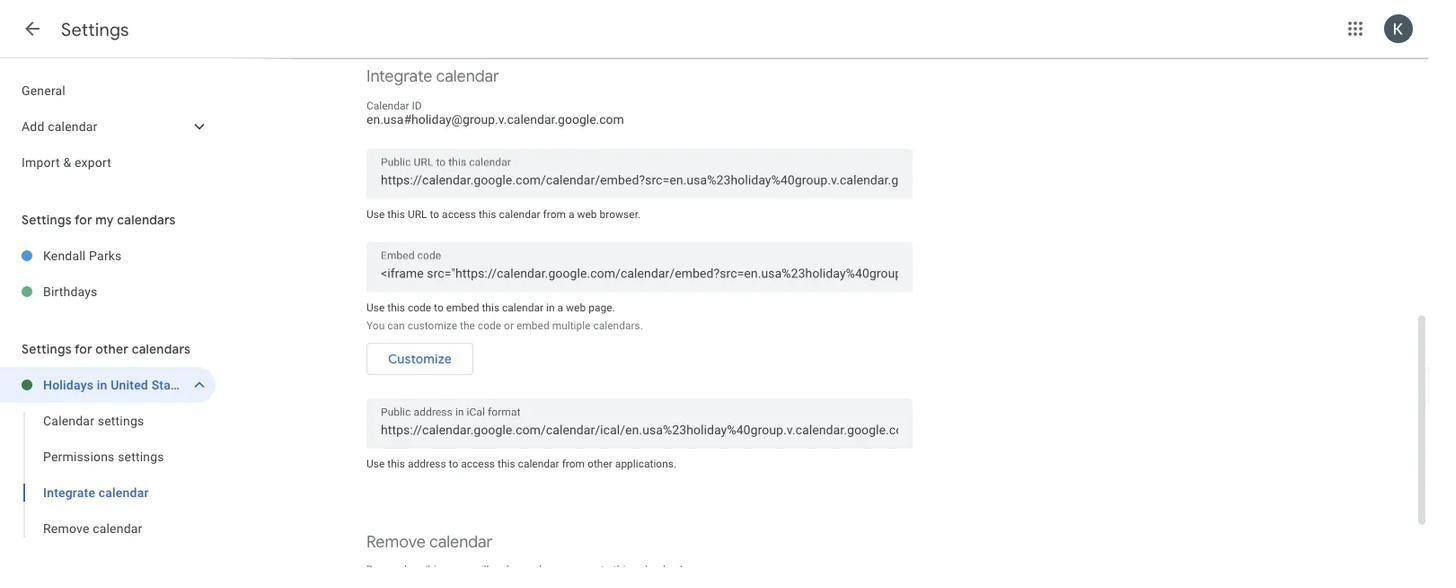 Task type: describe. For each thing, give the bounding box(es) containing it.
group containing calendar settings
[[0, 403, 216, 547]]

general
[[22, 83, 66, 98]]

1 horizontal spatial remove
[[367, 532, 426, 553]]

web for page.
[[566, 301, 586, 314]]

settings for settings for my calendars
[[22, 212, 72, 228]]

kendall
[[43, 248, 86, 263]]

calendar for calendar settings
[[43, 414, 94, 429]]

0 vertical spatial integrate
[[367, 66, 432, 87]]

my
[[95, 212, 114, 228]]

states
[[152, 378, 189, 393]]

can
[[387, 319, 405, 332]]

browser.
[[600, 208, 641, 221]]

this right url
[[479, 208, 496, 221]]

to for url
[[430, 208, 439, 221]]

use this url to access this calendar from a web browser.
[[367, 208, 641, 221]]

use this code to embed this calendar in a web page.
[[367, 301, 615, 314]]

for for my
[[75, 212, 92, 228]]

remove calendar inside the settings for other calendars tree
[[43, 522, 142, 536]]

applications.
[[615, 458, 677, 471]]

settings for my calendars tree
[[0, 238, 216, 310]]

settings for my calendars
[[22, 212, 176, 228]]

address
[[408, 458, 446, 471]]

this left address
[[387, 458, 405, 471]]

0 horizontal spatial code
[[408, 301, 431, 314]]

use for use this code to embed this calendar in a web page.
[[367, 301, 385, 314]]

calendars for settings for other calendars
[[132, 341, 191, 358]]

1 horizontal spatial remove calendar
[[367, 532, 493, 553]]

kendall parks tree item
[[0, 238, 216, 274]]

birthdays tree item
[[0, 274, 216, 310]]

calendar settings
[[43, 414, 144, 429]]

permissions
[[43, 450, 115, 464]]

1 horizontal spatial other
[[588, 458, 613, 471]]

you
[[367, 319, 385, 332]]

holidays in united states tree item
[[0, 367, 216, 403]]

integrate inside the settings for other calendars tree
[[43, 486, 95, 500]]

customize
[[408, 319, 457, 332]]

0 vertical spatial other
[[95, 341, 129, 358]]

holidays
[[43, 378, 94, 393]]

the
[[460, 319, 475, 332]]

en.usa#holiday@group.v.calendar.google.com
[[367, 112, 624, 127]]

use for use this address to access this calendar from other applications.
[[367, 458, 385, 471]]

settings for other calendars tree
[[0, 367, 216, 547]]

a for in
[[558, 301, 563, 314]]

you can customize the code or embed multiple calendars.
[[367, 319, 643, 332]]

customize
[[388, 351, 452, 367]]

use for use this url to access this calendar from a web browser.
[[367, 208, 385, 221]]

settings for other calendars
[[22, 341, 191, 358]]

to for address
[[449, 458, 458, 471]]

or
[[504, 319, 514, 332]]

settings heading
[[61, 18, 129, 41]]

calendar for calendar id en.usa#holiday@group.v.calendar.google.com
[[367, 100, 409, 112]]

calendars for settings for my calendars
[[117, 212, 176, 228]]

add calendar
[[22, 119, 98, 134]]

1 horizontal spatial embed
[[517, 319, 550, 332]]

web for browser.
[[577, 208, 597, 221]]

integrate calendar inside group
[[43, 486, 149, 500]]

url
[[408, 208, 427, 221]]

a for from
[[569, 208, 575, 221]]

use this address to access this calendar from other applications.
[[367, 458, 677, 471]]

multiple
[[552, 319, 591, 332]]



Task type: vqa. For each thing, say whether or not it's contained in the screenshot.
Jan corresponding to 11
no



Task type: locate. For each thing, give the bounding box(es) containing it.
remove inside group
[[43, 522, 89, 536]]

1 vertical spatial settings
[[118, 450, 164, 464]]

import
[[22, 155, 60, 170]]

import & export
[[22, 155, 111, 170]]

calendar inside calendar id en.usa#holiday@group.v.calendar.google.com
[[367, 100, 409, 112]]

1 vertical spatial integrate
[[43, 486, 95, 500]]

None text field
[[381, 168, 898, 193], [381, 418, 898, 443], [381, 168, 898, 193], [381, 418, 898, 443]]

from
[[543, 208, 566, 221], [562, 458, 585, 471]]

add
[[22, 119, 45, 134]]

access for url
[[442, 208, 476, 221]]

from for other
[[562, 458, 585, 471]]

remove
[[43, 522, 89, 536], [367, 532, 426, 553]]

1 vertical spatial integrate calendar
[[43, 486, 149, 500]]

to right url
[[430, 208, 439, 221]]

this
[[387, 208, 405, 221], [479, 208, 496, 221], [387, 301, 405, 314], [482, 301, 500, 314], [387, 458, 405, 471], [498, 458, 515, 471]]

web left browser. at the top of the page
[[577, 208, 597, 221]]

this up can
[[387, 301, 405, 314]]

calendars.
[[593, 319, 643, 332]]

in
[[546, 301, 555, 314], [97, 378, 107, 393]]

settings down calendar settings
[[118, 450, 164, 464]]

3 use from the top
[[367, 458, 385, 471]]

0 vertical spatial web
[[577, 208, 597, 221]]

code
[[408, 301, 431, 314], [478, 319, 501, 332]]

1 horizontal spatial integrate calendar
[[367, 66, 499, 87]]

other
[[95, 341, 129, 358], [588, 458, 613, 471]]

use up "you"
[[367, 301, 385, 314]]

0 vertical spatial in
[[546, 301, 555, 314]]

settings for settings
[[61, 18, 129, 41]]

holidays in united states link
[[43, 367, 189, 403]]

&
[[63, 155, 71, 170]]

web up multiple
[[566, 301, 586, 314]]

integrate down permissions
[[43, 486, 95, 500]]

calendar down holidays
[[43, 414, 94, 429]]

1 vertical spatial for
[[75, 341, 92, 358]]

to for code
[[434, 301, 444, 314]]

2 use from the top
[[367, 301, 385, 314]]

calendars up states
[[132, 341, 191, 358]]

integrate calendar
[[367, 66, 499, 87], [43, 486, 149, 500]]

calendar
[[436, 66, 499, 87], [48, 119, 98, 134], [499, 208, 540, 221], [502, 301, 544, 314], [518, 458, 559, 471], [99, 486, 149, 500], [93, 522, 142, 536], [429, 532, 493, 553]]

1 vertical spatial use
[[367, 301, 385, 314]]

settings for calendar settings
[[98, 414, 144, 429]]

in up multiple
[[546, 301, 555, 314]]

calendars
[[117, 212, 176, 228], [132, 341, 191, 358]]

settings down holidays in united states link on the bottom left of the page
[[98, 414, 144, 429]]

calendar inside the settings for other calendars tree
[[43, 414, 94, 429]]

0 horizontal spatial in
[[97, 378, 107, 393]]

1 for from the top
[[75, 212, 92, 228]]

holidays in united states
[[43, 378, 189, 393]]

integrate
[[367, 66, 432, 87], [43, 486, 95, 500]]

1 horizontal spatial in
[[546, 301, 555, 314]]

settings right "go back" image
[[61, 18, 129, 41]]

for for other
[[75, 341, 92, 358]]

from left browser. at the top of the page
[[543, 208, 566, 221]]

access for address
[[461, 458, 495, 471]]

birthdays
[[43, 284, 98, 299]]

1 vertical spatial settings
[[22, 212, 72, 228]]

remove calendar
[[43, 522, 142, 536], [367, 532, 493, 553]]

other up holidays in united states
[[95, 341, 129, 358]]

1 vertical spatial access
[[461, 458, 495, 471]]

None text field
[[381, 261, 898, 286]]

embed up the the
[[446, 301, 479, 314]]

from left applications.
[[562, 458, 585, 471]]

2 vertical spatial to
[[449, 458, 458, 471]]

0 vertical spatial access
[[442, 208, 476, 221]]

1 horizontal spatial a
[[569, 208, 575, 221]]

calendar left id
[[367, 100, 409, 112]]

0 horizontal spatial integrate calendar
[[43, 486, 149, 500]]

2 vertical spatial use
[[367, 458, 385, 471]]

1 vertical spatial in
[[97, 378, 107, 393]]

0 vertical spatial settings
[[98, 414, 144, 429]]

0 vertical spatial use
[[367, 208, 385, 221]]

0 horizontal spatial remove calendar
[[43, 522, 142, 536]]

group
[[0, 403, 216, 547]]

0 vertical spatial embed
[[446, 301, 479, 314]]

0 vertical spatial calendar
[[367, 100, 409, 112]]

embed
[[446, 301, 479, 314], [517, 319, 550, 332]]

from for a
[[543, 208, 566, 221]]

settings
[[98, 414, 144, 429], [118, 450, 164, 464]]

settings up the kendall
[[22, 212, 72, 228]]

1 vertical spatial to
[[434, 301, 444, 314]]

a
[[569, 208, 575, 221], [558, 301, 563, 314]]

0 horizontal spatial integrate
[[43, 486, 95, 500]]

settings up holidays
[[22, 341, 72, 358]]

integrate calendar down permissions settings
[[43, 486, 149, 500]]

0 vertical spatial a
[[569, 208, 575, 221]]

in left united
[[97, 378, 107, 393]]

1 vertical spatial code
[[478, 319, 501, 332]]

0 vertical spatial to
[[430, 208, 439, 221]]

access right url
[[442, 208, 476, 221]]

birthdays link
[[43, 274, 216, 310]]

calendar id en.usa#holiday@group.v.calendar.google.com
[[367, 100, 624, 127]]

0 vertical spatial integrate calendar
[[367, 66, 499, 87]]

remove calendar down permissions settings
[[43, 522, 142, 536]]

code down use this code to embed this calendar in a web page.
[[478, 319, 501, 332]]

0 vertical spatial settings
[[61, 18, 129, 41]]

in inside tree item
[[97, 378, 107, 393]]

settings for settings for other calendars
[[22, 341, 72, 358]]

2 for from the top
[[75, 341, 92, 358]]

settings
[[61, 18, 129, 41], [22, 212, 72, 228], [22, 341, 72, 358]]

use left url
[[367, 208, 385, 221]]

1 use from the top
[[367, 208, 385, 221]]

a left browser. at the top of the page
[[569, 208, 575, 221]]

use left address
[[367, 458, 385, 471]]

this up you can customize the code or embed multiple calendars.
[[482, 301, 500, 314]]

permissions settings
[[43, 450, 164, 464]]

use
[[367, 208, 385, 221], [367, 301, 385, 314], [367, 458, 385, 471]]

1 vertical spatial web
[[566, 301, 586, 314]]

integrate calendar up id
[[367, 66, 499, 87]]

1 vertical spatial calendars
[[132, 341, 191, 358]]

0 horizontal spatial remove
[[43, 522, 89, 536]]

0 horizontal spatial calendar
[[43, 414, 94, 429]]

0 horizontal spatial embed
[[446, 301, 479, 314]]

0 horizontal spatial other
[[95, 341, 129, 358]]

embed right or
[[517, 319, 550, 332]]

a up multiple
[[558, 301, 563, 314]]

remove calendar down address
[[367, 532, 493, 553]]

for
[[75, 212, 92, 228], [75, 341, 92, 358]]

0 vertical spatial calendars
[[117, 212, 176, 228]]

go back image
[[22, 18, 43, 40]]

export
[[75, 155, 111, 170]]

to right address
[[449, 458, 458, 471]]

remove down permissions
[[43, 522, 89, 536]]

1 horizontal spatial calendar
[[367, 100, 409, 112]]

for left my
[[75, 212, 92, 228]]

access
[[442, 208, 476, 221], [461, 458, 495, 471]]

2 vertical spatial settings
[[22, 341, 72, 358]]

page.
[[589, 301, 615, 314]]

web
[[577, 208, 597, 221], [566, 301, 586, 314]]

1 vertical spatial from
[[562, 458, 585, 471]]

united
[[111, 378, 148, 393]]

to
[[430, 208, 439, 221], [434, 301, 444, 314], [449, 458, 458, 471]]

id
[[412, 100, 422, 112]]

1 horizontal spatial integrate
[[367, 66, 432, 87]]

0 horizontal spatial a
[[558, 301, 563, 314]]

access right address
[[461, 458, 495, 471]]

0 vertical spatial from
[[543, 208, 566, 221]]

1 vertical spatial calendar
[[43, 414, 94, 429]]

settings for permissions settings
[[118, 450, 164, 464]]

tree
[[0, 73, 216, 181]]

other left applications.
[[588, 458, 613, 471]]

0 vertical spatial code
[[408, 301, 431, 314]]

for up holidays
[[75, 341, 92, 358]]

integrate up id
[[367, 66, 432, 87]]

to up customize
[[434, 301, 444, 314]]

1 vertical spatial a
[[558, 301, 563, 314]]

1 horizontal spatial code
[[478, 319, 501, 332]]

parks
[[89, 248, 122, 263]]

remove down address
[[367, 532, 426, 553]]

code up customize
[[408, 301, 431, 314]]

calendars right my
[[117, 212, 176, 228]]

1 vertical spatial embed
[[517, 319, 550, 332]]

tree containing general
[[0, 73, 216, 181]]

0 vertical spatial for
[[75, 212, 92, 228]]

this left url
[[387, 208, 405, 221]]

kendall parks
[[43, 248, 122, 263]]

calendar
[[367, 100, 409, 112], [43, 414, 94, 429]]

this right address
[[498, 458, 515, 471]]

1 vertical spatial other
[[588, 458, 613, 471]]



